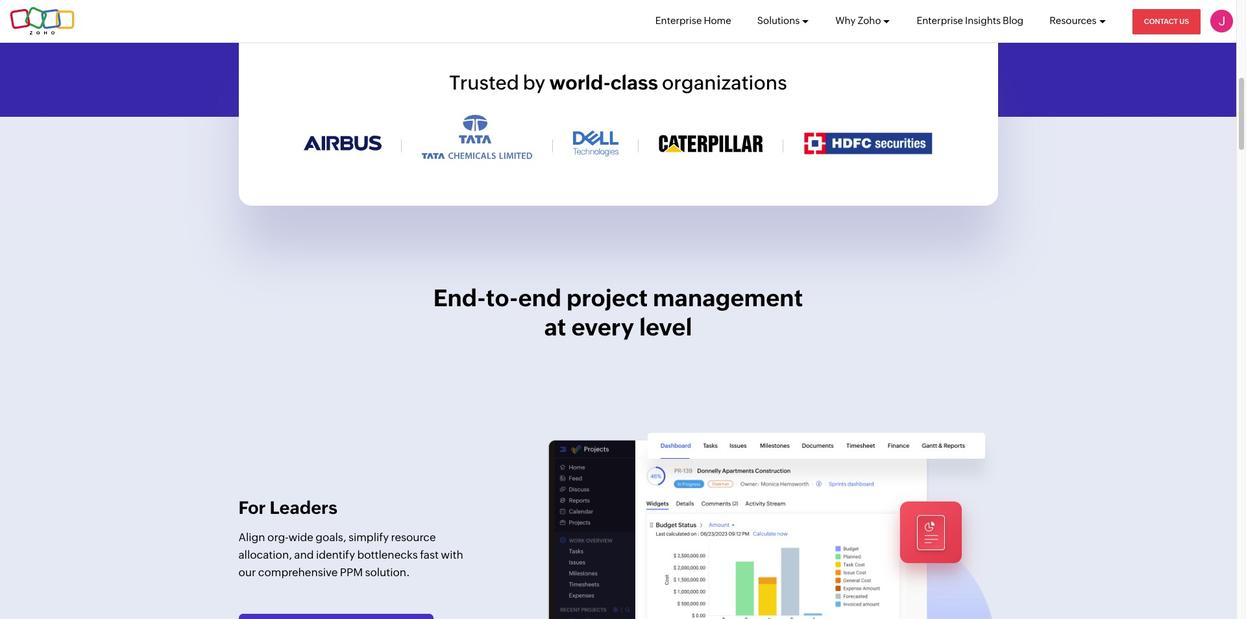 Task type: vqa. For each thing, say whether or not it's contained in the screenshot.
Airbus image at the left top of the page
yes



Task type: locate. For each thing, give the bounding box(es) containing it.
enterprise for enterprise insights blog
[[917, 15, 963, 26]]

why
[[835, 15, 856, 26]]

zoho
[[858, 15, 881, 26]]

hdfc securities image
[[803, 132, 933, 155]]

zoho enterprise logo image
[[10, 7, 75, 35]]

1 enterprise from the left
[[655, 15, 702, 26]]

home
[[704, 15, 731, 26]]

with
[[441, 548, 463, 561]]

end-
[[433, 285, 486, 312]]

resources
[[1050, 15, 1097, 26]]

2 global dashboards and reports image from the left
[[647, 433, 985, 459]]

management
[[653, 285, 803, 312]]

and
[[294, 548, 314, 561]]

contact
[[1144, 18, 1178, 25]]

enterprise home link
[[655, 0, 731, 42]]

allocation,
[[239, 548, 292, 561]]

enterprise
[[655, 15, 702, 26], [917, 15, 963, 26]]

james peterson image
[[1210, 10, 1233, 32]]

contact us
[[1144, 18, 1189, 25]]

solution.
[[365, 566, 410, 579]]

every
[[571, 314, 634, 341]]

0 horizontal spatial enterprise
[[655, 15, 702, 26]]

ppm
[[340, 566, 363, 579]]

to-
[[486, 285, 518, 312]]

trusted
[[449, 72, 519, 94]]

contact us link
[[1132, 9, 1201, 34]]

project
[[567, 285, 648, 312]]

org-
[[267, 531, 288, 544]]

1 horizontal spatial enterprise
[[917, 15, 963, 26]]

fast
[[420, 548, 439, 561]]

by
[[523, 72, 546, 94]]

wide
[[288, 531, 313, 544]]

enterprise left home
[[655, 15, 702, 26]]

leaders
[[270, 497, 338, 518]]

tata chemicals image
[[422, 115, 532, 159]]

solutions
[[757, 15, 800, 26]]

comprehensive
[[258, 566, 338, 579]]

enterprise left insights
[[917, 15, 963, 26]]

align org-wide goals, simplify resource allocation, and identify bottlenecks fast with our comprehensive ppm solution.
[[239, 531, 463, 579]]

2 enterprise from the left
[[917, 15, 963, 26]]

caterpillar image
[[659, 134, 763, 152]]

simplify
[[349, 531, 389, 544]]

global dashboards and reports image
[[544, 433, 998, 619], [647, 433, 985, 459]]

blog
[[1003, 15, 1024, 26]]



Task type: describe. For each thing, give the bounding box(es) containing it.
world-
[[549, 72, 611, 94]]

us
[[1179, 18, 1189, 25]]

bottlenecks
[[357, 548, 418, 561]]

enterprise for enterprise home
[[655, 15, 702, 26]]

1 global dashboards and reports image from the left
[[544, 433, 998, 619]]

resource
[[391, 531, 436, 544]]

why zoho
[[835, 15, 881, 26]]

insights
[[965, 15, 1001, 26]]

for
[[239, 497, 266, 518]]

enterprise insights blog link
[[917, 0, 1024, 42]]

organizations
[[662, 72, 787, 94]]

trusted by world-class organizations
[[449, 72, 787, 94]]

end-to-end project management at every level
[[433, 285, 803, 341]]

enterprise home
[[655, 15, 731, 26]]

enterprise insights blog
[[917, 15, 1024, 26]]

dell image
[[573, 130, 618, 156]]

airbus image
[[303, 136, 381, 151]]

goals,
[[316, 531, 346, 544]]

identify
[[316, 548, 355, 561]]

class
[[611, 72, 658, 94]]

for leaders
[[239, 497, 338, 518]]

level
[[639, 314, 692, 341]]

end
[[518, 285, 561, 312]]

at
[[544, 314, 566, 341]]

align
[[239, 531, 265, 544]]

our
[[239, 566, 256, 579]]



